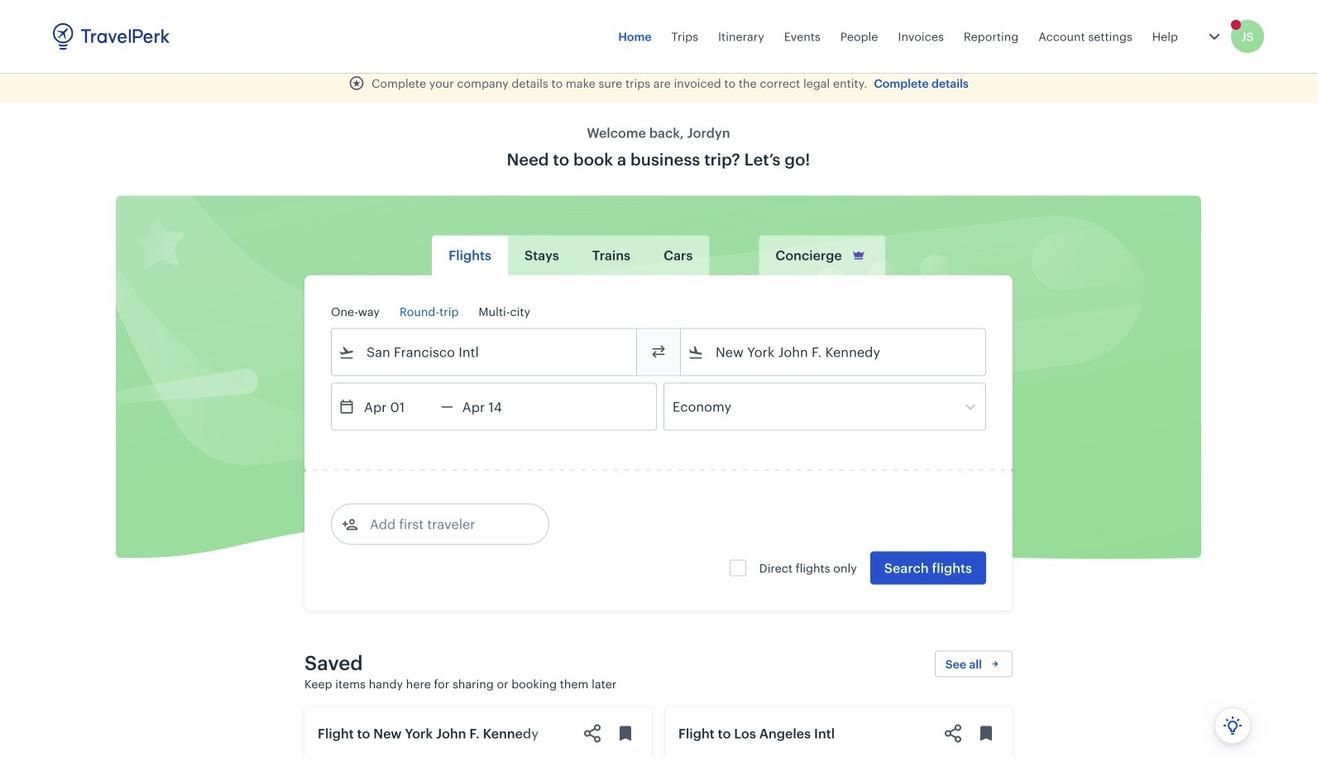 Task type: describe. For each thing, give the bounding box(es) containing it.
Add first traveler search field
[[358, 511, 530, 537]]

Depart text field
[[355, 384, 441, 430]]



Task type: locate. For each thing, give the bounding box(es) containing it.
To search field
[[704, 339, 964, 365]]

From search field
[[355, 339, 615, 365]]

Return text field
[[453, 384, 539, 430]]



Task type: vqa. For each thing, say whether or not it's contained in the screenshot.
To 'search box'
yes



